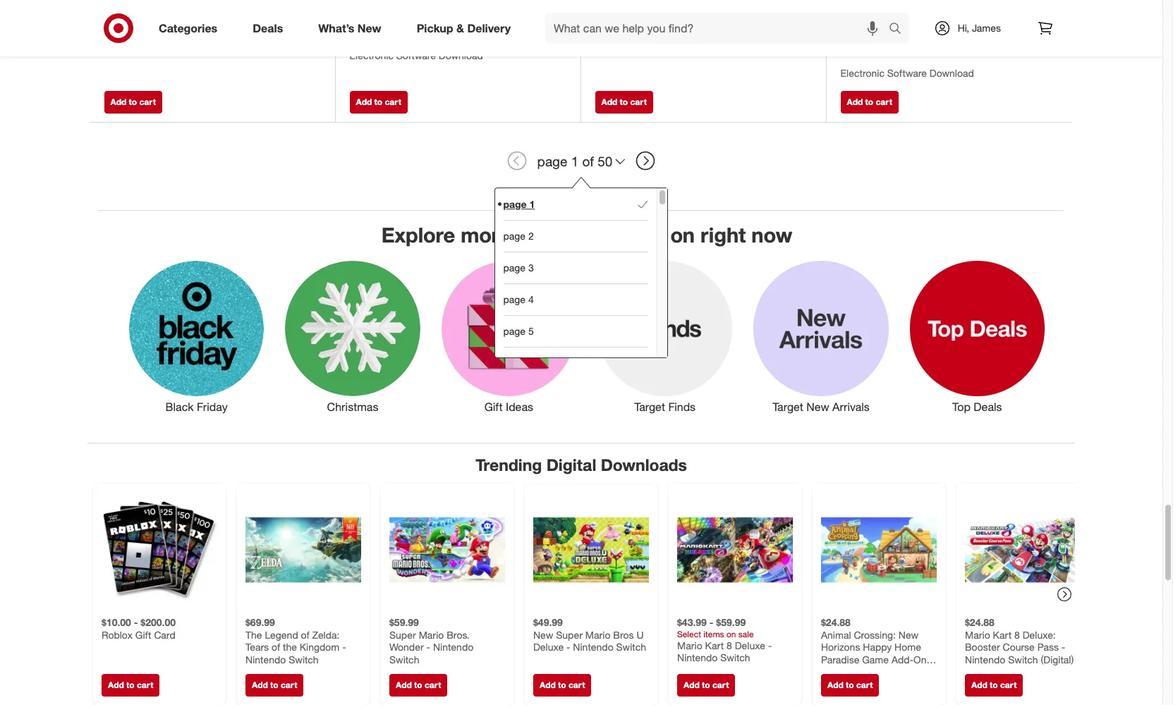 Task type: locate. For each thing, give the bounding box(es) containing it.
of
[[583, 153, 594, 169], [517, 222, 536, 248], [301, 629, 310, 641], [272, 642, 280, 654]]

page up page 1 link
[[538, 153, 568, 169]]

0 horizontal spatial gift
[[135, 629, 151, 641]]

switch down wonder
[[390, 654, 420, 666]]

$24.88 animal crossing: new horizons happy home paradise game add-on - nintendo switch (digital)
[[822, 617, 934, 678]]

1 horizontal spatial gift
[[485, 400, 503, 414]]

1 for page 1 of 50
[[571, 153, 579, 169]]

game
[[863, 654, 889, 666]]

deluxe right items
[[735, 640, 766, 652]]

page left 4
[[504, 294, 526, 306]]

(digital) down the on
[[897, 666, 930, 678]]

electronic software download down series
[[841, 67, 975, 79]]

$69.88 when purchased online free with series x console
[[841, 9, 960, 56]]

page inside page 5 link
[[504, 325, 526, 337]]

8 up course
[[1015, 629, 1020, 641]]

1 $24.88 from the left
[[822, 617, 851, 629]]

page 4
[[504, 294, 534, 306]]

mario up the booster
[[965, 629, 991, 641]]

gift left the ideas
[[485, 400, 503, 414]]

switch down bros
[[617, 642, 646, 654]]

1 left 50
[[571, 153, 579, 169]]

roblox gift card image
[[102, 493, 217, 608]]

- inside $59.99 super mario bros. wonder - nintendo switch
[[427, 642, 431, 654]]

on for going
[[671, 222, 695, 248]]

page for page 1 of 50
[[538, 153, 568, 169]]

$69.99
[[246, 617, 275, 629]]

kart up course
[[993, 629, 1012, 641]]

mario inside $43.99 - $59.99 select items on sale mario kart 8 deluxe - nintendo switch
[[678, 640, 703, 652]]

page 3
[[504, 262, 534, 274]]

1 horizontal spatial download
[[930, 67, 975, 79]]

add
[[110, 97, 127, 107], [356, 97, 372, 107], [602, 97, 618, 107], [847, 97, 863, 107], [108, 680, 124, 691], [252, 680, 268, 691], [396, 680, 412, 691], [540, 680, 556, 691], [684, 680, 700, 691], [828, 680, 844, 691], [972, 680, 988, 691]]

2 target from the left
[[773, 400, 804, 414]]

1 horizontal spatial on
[[727, 629, 736, 640]]

deals inside "deals" link
[[253, 21, 283, 35]]

kart
[[993, 629, 1012, 641], [705, 640, 724, 652]]

new right what's
[[358, 21, 382, 35]]

0 vertical spatial on
[[671, 222, 695, 248]]

0 horizontal spatial electronic
[[350, 49, 394, 61]]

software for free with series x console
[[888, 67, 927, 79]]

of down 'page 1'
[[517, 222, 536, 248]]

kart right select
[[705, 640, 724, 652]]

download
[[439, 49, 483, 61], [930, 67, 975, 79]]

when purchased online
[[350, 27, 439, 38]]

1 horizontal spatial (digital)
[[1041, 654, 1074, 666]]

1 super from the left
[[390, 629, 416, 641]]

1 up 2
[[530, 198, 536, 210]]

add to cart
[[110, 97, 156, 107], [356, 97, 401, 107], [602, 97, 647, 107], [847, 97, 893, 107], [108, 680, 153, 691], [252, 680, 297, 691], [396, 680, 441, 691], [540, 680, 585, 691], [684, 680, 729, 691], [828, 680, 873, 691], [972, 680, 1017, 691]]

the
[[283, 642, 297, 654]]

0 horizontal spatial deals
[[253, 21, 283, 35]]

switch inside $49.99 new super mario bros u deluxe - nintendo switch
[[617, 642, 646, 654]]

nintendo down select
[[678, 652, 718, 664]]

gift ideas link
[[431, 259, 587, 415]]

new left arrivals
[[807, 400, 830, 414]]

3
[[529, 262, 534, 274]]

nintendo down bros
[[573, 642, 614, 654]]

1 horizontal spatial deluxe
[[735, 640, 766, 652]]

paradise
[[822, 654, 860, 666]]

u
[[637, 629, 644, 641]]

1 horizontal spatial electronic software download
[[841, 67, 975, 79]]

$24.88
[[822, 617, 851, 629], [965, 617, 995, 629]]

with
[[863, 44, 882, 56]]

(digital) inside $24.88 animal crossing: new horizons happy home paradise game add-on - nintendo switch (digital)
[[897, 666, 930, 678]]

mario kart 8 deluxe - nintendo switch image
[[678, 493, 793, 608], [678, 493, 793, 608]]

1 horizontal spatial 1
[[571, 153, 579, 169]]

$24.88 up the booster
[[965, 617, 995, 629]]

deals
[[253, 21, 283, 35], [974, 400, 1003, 414]]

deals inside top deals link
[[974, 400, 1003, 414]]

1 inside 'dropdown button'
[[571, 153, 579, 169]]

animal crossing: new horizons happy home paradise game add-on - nintendo switch (digital) image
[[822, 493, 937, 608], [822, 493, 937, 608]]

online
[[171, 27, 194, 38], [417, 27, 439, 38], [662, 27, 685, 38], [908, 28, 931, 39]]

page 2 link
[[504, 220, 649, 252]]

software down when purchased online
[[396, 49, 436, 61]]

1 vertical spatial download
[[930, 67, 975, 79]]

new super mario bros u deluxe - nintendo switch image
[[534, 493, 649, 608], [534, 493, 649, 608]]

electronic for when purchased online
[[350, 49, 394, 61]]

0 horizontal spatial target
[[635, 400, 666, 414]]

1 for page 1
[[530, 198, 536, 210]]

page inside page 3 link
[[504, 262, 526, 274]]

arrivals
[[833, 400, 870, 414]]

super inside $49.99 new super mario bros u deluxe - nintendo switch
[[556, 629, 583, 641]]

page inside 'dropdown button'
[[538, 153, 568, 169]]

1 vertical spatial (digital)
[[897, 666, 930, 678]]

mario inside $59.99 super mario bros. wonder - nintendo switch
[[419, 629, 444, 641]]

nintendo inside $24.88 mario kart 8 deluxe: booster course pass - nintendo switch (digital)
[[965, 654, 1006, 666]]

0 horizontal spatial (digital)
[[897, 666, 930, 678]]

new for $49.99
[[534, 629, 553, 641]]

electronic software download
[[350, 49, 483, 61], [841, 67, 975, 79]]

page 4 link
[[504, 284, 649, 316]]

(digital) down pass
[[1041, 654, 1074, 666]]

page 1 of 50 button
[[531, 145, 632, 176]]

$10.00 - $200.00 roblox gift card
[[102, 617, 176, 641]]

course
[[1003, 642, 1035, 654]]

christmas link
[[275, 259, 431, 415]]

page for page 6
[[504, 357, 526, 369]]

nintendo down the paradise
[[822, 666, 862, 678]]

of left 50
[[583, 153, 594, 169]]

nintendo
[[433, 642, 474, 654], [573, 642, 614, 654], [678, 652, 718, 664], [246, 654, 286, 666], [965, 654, 1006, 666], [822, 666, 862, 678]]

page inside page 4 link
[[504, 294, 526, 306]]

what's
[[318, 21, 355, 35]]

0 horizontal spatial electronic software download
[[350, 49, 483, 61]]

the legend of zelda: tears of the kingdom - nintendo switch image
[[246, 493, 361, 608], [246, 493, 361, 608]]

2
[[529, 230, 534, 242]]

target finds
[[635, 400, 696, 414]]

new up home
[[899, 629, 919, 641]]

0 vertical spatial deals
[[253, 21, 283, 35]]

- inside $24.88 mario kart 8 deluxe: booster course pass - nintendo switch (digital)
[[1062, 642, 1066, 654]]

50
[[598, 153, 613, 169]]

0 vertical spatial download
[[439, 49, 483, 61]]

mario inside $49.99 new super mario bros u deluxe - nintendo switch
[[586, 629, 611, 641]]

$24.88 inside $24.88 mario kart 8 deluxe: booster course pass - nintendo switch (digital)
[[965, 617, 995, 629]]

8 right items
[[727, 640, 732, 652]]

0 horizontal spatial $59.99 when purchased online
[[104, 8, 194, 38]]

nintendo down "bros." in the left bottom of the page
[[433, 642, 474, 654]]

mario kart 8 deluxe: booster course pass - nintendo switch (digital) image
[[965, 493, 1081, 608], [965, 493, 1081, 608]]

card
[[154, 629, 176, 641]]

0 horizontal spatial kart
[[705, 640, 724, 652]]

electronic for free with series x console
[[841, 67, 885, 79]]

1 vertical spatial 1
[[530, 198, 536, 210]]

delivery
[[468, 21, 511, 35]]

new
[[358, 21, 382, 35], [807, 400, 830, 414], [534, 629, 553, 641], [899, 629, 919, 641]]

$24.88 for animal
[[822, 617, 851, 629]]

on left right
[[671, 222, 695, 248]]

page left 2
[[504, 230, 526, 242]]

0 vertical spatial electronic software download
[[350, 49, 483, 61]]

0 horizontal spatial super
[[390, 629, 416, 641]]

nintendo inside $49.99 new super mario bros u deluxe - nintendo switch
[[573, 642, 614, 654]]

0 horizontal spatial deluxe
[[534, 642, 564, 654]]

1 vertical spatial on
[[727, 629, 736, 640]]

&
[[457, 21, 464, 35]]

0 vertical spatial software
[[396, 49, 436, 61]]

target for target new arrivals
[[773, 400, 804, 414]]

super mario bros. wonder - nintendo switch image
[[390, 493, 505, 608], [390, 493, 505, 608]]

switch down 'sale'
[[721, 652, 751, 664]]

electronic software download for free with series x console
[[841, 67, 975, 79]]

black
[[166, 400, 194, 414]]

0 vertical spatial electronic
[[350, 49, 394, 61]]

1 target from the left
[[635, 400, 666, 414]]

hi,
[[958, 22, 970, 34]]

software for when purchased online
[[396, 49, 436, 61]]

$24.88 inside $24.88 animal crossing: new horizons happy home paradise game add-on - nintendo switch (digital)
[[822, 617, 851, 629]]

switch down course
[[1009, 654, 1039, 666]]

0 vertical spatial gift
[[485, 400, 503, 414]]

electronic down when purchased online
[[350, 49, 394, 61]]

switch down game
[[865, 666, 895, 678]]

super
[[390, 629, 416, 641], [556, 629, 583, 641]]

0 horizontal spatial 8
[[727, 640, 732, 652]]

electronic down with
[[841, 67, 885, 79]]

1 horizontal spatial super
[[556, 629, 583, 641]]

nintendo down the booster
[[965, 654, 1006, 666]]

0 vertical spatial (digital)
[[1041, 654, 1074, 666]]

friday
[[197, 400, 228, 414]]

1 vertical spatial electronic
[[841, 67, 885, 79]]

$59.99 inside $43.99 - $59.99 select items on sale mario kart 8 deluxe - nintendo switch
[[717, 617, 746, 629]]

1 horizontal spatial deals
[[974, 400, 1003, 414]]

$43.99
[[678, 617, 707, 629]]

purchased
[[128, 27, 169, 38], [374, 27, 414, 38], [620, 27, 660, 38], [865, 28, 906, 39]]

gift
[[485, 400, 503, 414], [135, 629, 151, 641]]

target finds link
[[587, 259, 743, 415]]

page left 3
[[504, 262, 526, 274]]

1 vertical spatial gift
[[135, 629, 151, 641]]

black friday link
[[119, 259, 275, 415]]

booster
[[965, 642, 1001, 654]]

1 horizontal spatial $59.99 when purchased online
[[595, 8, 685, 38]]

1 horizontal spatial software
[[888, 67, 927, 79]]

1 horizontal spatial electronic
[[841, 67, 885, 79]]

to
[[129, 97, 137, 107], [374, 97, 383, 107], [620, 97, 628, 107], [866, 97, 874, 107], [126, 680, 135, 691], [270, 680, 279, 691], [414, 680, 422, 691], [558, 680, 566, 691], [702, 680, 710, 691], [846, 680, 854, 691], [990, 680, 998, 691]]

deluxe
[[735, 640, 766, 652], [534, 642, 564, 654]]

download down &
[[439, 49, 483, 61]]

software
[[396, 49, 436, 61], [888, 67, 927, 79]]

switch inside $24.88 animal crossing: new horizons happy home paradise game add-on - nintendo switch (digital)
[[865, 666, 895, 678]]

8 inside $24.88 mario kart 8 deluxe: booster course pass - nintendo switch (digital)
[[1015, 629, 1020, 641]]

$24.88 up animal
[[822, 617, 851, 629]]

0 vertical spatial 1
[[571, 153, 579, 169]]

software down series
[[888, 67, 927, 79]]

download down 'console'
[[930, 67, 975, 79]]

console
[[924, 44, 960, 56]]

page
[[538, 153, 568, 169], [504, 198, 527, 210], [504, 230, 526, 242], [504, 262, 526, 274], [504, 294, 526, 306], [504, 325, 526, 337], [504, 357, 526, 369]]

1 vertical spatial deals
[[974, 400, 1003, 414]]

- inside $24.88 animal crossing: new horizons happy home paradise game add-on - nintendo switch (digital)
[[930, 654, 934, 666]]

on left 'sale'
[[727, 629, 736, 640]]

more
[[461, 222, 511, 248]]

mario left "bros." in the left bottom of the page
[[419, 629, 444, 641]]

deluxe down $49.99
[[534, 642, 564, 654]]

mario left bros
[[586, 629, 611, 641]]

page inside page 1 link
[[504, 198, 527, 210]]

0 horizontal spatial 1
[[530, 198, 536, 210]]

when
[[104, 27, 126, 38], [350, 27, 372, 38], [595, 27, 617, 38], [841, 28, 863, 39]]

2 $24.88 from the left
[[965, 617, 995, 629]]

page for page 5
[[504, 325, 526, 337]]

- inside $69.99 the legend of zelda: tears of the kingdom - nintendo switch
[[342, 642, 346, 654]]

download for free with series x console
[[930, 67, 975, 79]]

1 vertical spatial software
[[888, 67, 927, 79]]

0 horizontal spatial $24.88
[[822, 617, 851, 629]]

gift ideas
[[485, 400, 534, 414]]

deluxe inside $49.99 new super mario bros u deluxe - nintendo switch
[[534, 642, 564, 654]]

electronic
[[350, 49, 394, 61], [841, 67, 885, 79]]

on inside $43.99 - $59.99 select items on sale mario kart 8 deluxe - nintendo switch
[[727, 629, 736, 640]]

- inside $49.99 new super mario bros u deluxe - nintendo switch
[[567, 642, 571, 654]]

pass
[[1038, 642, 1059, 654]]

switch down "the"
[[289, 654, 319, 666]]

on
[[914, 654, 927, 666]]

1 horizontal spatial 8
[[1015, 629, 1020, 641]]

page left 5
[[504, 325, 526, 337]]

1 horizontal spatial kart
[[993, 629, 1012, 641]]

page for page 4
[[504, 294, 526, 306]]

new down $49.99
[[534, 629, 553, 641]]

switch
[[617, 642, 646, 654], [721, 652, 751, 664], [289, 654, 319, 666], [390, 654, 420, 666], [1009, 654, 1039, 666], [865, 666, 895, 678]]

2 super from the left
[[556, 629, 583, 641]]

0 horizontal spatial download
[[439, 49, 483, 61]]

nintendo inside $59.99 super mario bros. wonder - nintendo switch
[[433, 642, 474, 654]]

electronic software download down when purchased online
[[350, 49, 483, 61]]

$59.99 when purchased online
[[104, 8, 194, 38], [595, 8, 685, 38]]

target left arrivals
[[773, 400, 804, 414]]

page left 6
[[504, 357, 526, 369]]

-
[[134, 617, 138, 629], [710, 617, 714, 629], [768, 640, 772, 652], [342, 642, 346, 654], [427, 642, 431, 654], [567, 642, 571, 654], [1062, 642, 1066, 654], [930, 654, 934, 666]]

deals right top
[[974, 400, 1003, 414]]

trending
[[476, 456, 542, 475]]

super up wonder
[[390, 629, 416, 641]]

page inside page 6 link
[[504, 357, 526, 369]]

gift down $200.00
[[135, 629, 151, 641]]

download for when purchased online
[[439, 49, 483, 61]]

$24.88 for mario
[[965, 617, 995, 629]]

switch inside $59.99 super mario bros. wonder - nintendo switch
[[390, 654, 420, 666]]

0 horizontal spatial on
[[671, 222, 695, 248]]

$59.99 inside $59.99 super mario bros. wonder - nintendo switch
[[390, 617, 419, 629]]

new inside $49.99 new super mario bros u deluxe - nintendo switch
[[534, 629, 553, 641]]

new inside $24.88 animal crossing: new horizons happy home paradise game add-on - nintendo switch (digital)
[[899, 629, 919, 641]]

hi, james
[[958, 22, 1001, 34]]

(digital)
[[1041, 654, 1074, 666], [897, 666, 930, 678]]

nintendo down tears
[[246, 654, 286, 666]]

1 vertical spatial electronic software download
[[841, 67, 975, 79]]

$59.99
[[104, 8, 138, 23], [595, 8, 629, 23], [390, 617, 419, 629], [717, 617, 746, 629]]

0 horizontal spatial software
[[396, 49, 436, 61]]

zelda:
[[312, 629, 340, 641]]

page for page 2
[[504, 230, 526, 242]]

mario down $43.99
[[678, 640, 703, 652]]

1 horizontal spatial target
[[773, 400, 804, 414]]

deals left what's
[[253, 21, 283, 35]]

target left finds
[[635, 400, 666, 414]]

page up 'page 2'
[[504, 198, 527, 210]]

1 horizontal spatial $24.88
[[965, 617, 995, 629]]

right
[[701, 222, 746, 248]]

super down $49.99
[[556, 629, 583, 641]]



Task type: vqa. For each thing, say whether or not it's contained in the screenshot.
Gift within the $10.00 - $200.00 Roblox Gift Card
yes



Task type: describe. For each thing, give the bounding box(es) containing it.
super inside $59.99 super mario bros. wonder - nintendo switch
[[390, 629, 416, 641]]

digital
[[547, 456, 597, 475]]

black friday
[[166, 400, 228, 414]]

8 inside $43.99 - $59.99 select items on sale mario kart 8 deluxe - nintendo switch
[[727, 640, 732, 652]]

new for target
[[807, 400, 830, 414]]

categories link
[[147, 13, 235, 44]]

pickup & delivery link
[[405, 13, 529, 44]]

6
[[529, 357, 534, 369]]

nintendo inside $43.99 - $59.99 select items on sale mario kart 8 deluxe - nintendo switch
[[678, 652, 718, 664]]

switch inside $69.99 the legend of zelda: tears of the kingdom - nintendo switch
[[289, 654, 319, 666]]

kart inside $43.99 - $59.99 select items on sale mario kart 8 deluxe - nintendo switch
[[705, 640, 724, 652]]

page 1 link
[[504, 188, 649, 220]]

electronic software download for when purchased online
[[350, 49, 483, 61]]

going
[[610, 222, 665, 248]]

top
[[953, 400, 971, 414]]

mario inside $24.88 mario kart 8 deluxe: booster course pass - nintendo switch (digital)
[[965, 629, 991, 641]]

add-
[[892, 654, 914, 666]]

tears
[[246, 642, 269, 654]]

page 2
[[504, 230, 534, 242]]

page for page 3
[[504, 262, 526, 274]]

what's new link
[[306, 13, 399, 44]]

online inside $69.88 when purchased online free with series x console
[[908, 28, 931, 39]]

search button
[[883, 13, 917, 47]]

x
[[915, 44, 921, 56]]

target new arrivals
[[773, 400, 870, 414]]

home
[[895, 642, 922, 654]]

kart inside $24.88 mario kart 8 deluxe: booster course pass - nintendo switch (digital)
[[993, 629, 1012, 641]]

of inside 'dropdown button'
[[583, 153, 594, 169]]

$49.99 new super mario bros u deluxe - nintendo switch
[[534, 617, 646, 654]]

2 $59.99 when purchased online from the left
[[595, 8, 685, 38]]

- inside $10.00 - $200.00 roblox gift card
[[134, 617, 138, 629]]

animal
[[822, 629, 852, 641]]

page 5 link
[[504, 316, 649, 347]]

nintendo inside $24.88 animal crossing: new horizons happy home paradise game add-on - nintendo switch (digital)
[[822, 666, 862, 678]]

finds
[[669, 400, 696, 414]]

(digital) inside $24.88 mario kart 8 deluxe: booster course pass - nintendo switch (digital)
[[1041, 654, 1074, 666]]

search
[[883, 22, 917, 36]]

page for page 1
[[504, 198, 527, 210]]

page 5
[[504, 325, 534, 337]]

what's
[[542, 222, 605, 248]]

5
[[529, 325, 534, 337]]

purchased inside $69.88 when purchased online free with series x console
[[865, 28, 906, 39]]

of down legend
[[272, 642, 280, 654]]

1 $59.99 when purchased online from the left
[[104, 8, 194, 38]]

horizons
[[822, 642, 861, 654]]

new for what's
[[358, 21, 382, 35]]

of up kingdom
[[301, 629, 310, 641]]

wonder
[[390, 642, 424, 654]]

when inside $69.88 when purchased online free with series x console
[[841, 28, 863, 39]]

sale
[[739, 629, 754, 640]]

legend
[[265, 629, 298, 641]]

gift inside $10.00 - $200.00 roblox gift card
[[135, 629, 151, 641]]

$49.99
[[534, 617, 563, 629]]

switch inside $24.88 mario kart 8 deluxe: booster course pass - nintendo switch (digital)
[[1009, 654, 1039, 666]]

$59.99 super mario bros. wonder - nintendo switch
[[390, 617, 474, 666]]

the
[[246, 629, 262, 641]]

target new arrivals link
[[743, 259, 900, 415]]

$10.00
[[102, 617, 131, 629]]

kingdom
[[300, 642, 340, 654]]

page 1
[[504, 198, 536, 210]]

deluxe inside $43.99 - $59.99 select items on sale mario kart 8 deluxe - nintendo switch
[[735, 640, 766, 652]]

categories
[[159, 21, 218, 35]]

deals link
[[241, 13, 301, 44]]

pickup
[[417, 21, 453, 35]]

free
[[841, 44, 861, 56]]

roblox
[[102, 629, 133, 641]]

page 1 of 50
[[538, 153, 613, 169]]

trending digital downloads
[[476, 456, 687, 475]]

$69.99 the legend of zelda: tears of the kingdom - nintendo switch
[[246, 617, 346, 666]]

What can we help you find? suggestions appear below search field
[[546, 13, 893, 44]]

explore
[[382, 222, 455, 248]]

top deals link
[[900, 259, 1056, 415]]

christmas
[[327, 400, 379, 414]]

items
[[704, 629, 725, 640]]

page 6 link
[[504, 347, 649, 379]]

switch inside $43.99 - $59.99 select items on sale mario kart 8 deluxe - nintendo switch
[[721, 652, 751, 664]]

$43.99 - $59.99 select items on sale mario kart 8 deluxe - nintendo switch
[[678, 617, 772, 664]]

4
[[529, 294, 534, 306]]

james
[[973, 22, 1001, 34]]

pickup & delivery
[[417, 21, 511, 35]]

bros
[[614, 629, 634, 641]]

on for items
[[727, 629, 736, 640]]

what's new
[[318, 21, 382, 35]]

happy
[[863, 642, 892, 654]]

top deals
[[953, 400, 1003, 414]]

$69.88
[[841, 9, 875, 23]]

crossing:
[[854, 629, 896, 641]]

series
[[884, 44, 912, 56]]

deluxe:
[[1023, 629, 1056, 641]]

nintendo inside $69.99 the legend of zelda: tears of the kingdom - nintendo switch
[[246, 654, 286, 666]]

$24.88 mario kart 8 deluxe: booster course pass - nintendo switch (digital)
[[965, 617, 1074, 666]]

now
[[752, 222, 793, 248]]

bros.
[[447, 629, 470, 641]]

page 6
[[504, 357, 534, 369]]

target for target finds
[[635, 400, 666, 414]]

page 3 link
[[504, 252, 649, 284]]

select
[[678, 629, 701, 640]]



